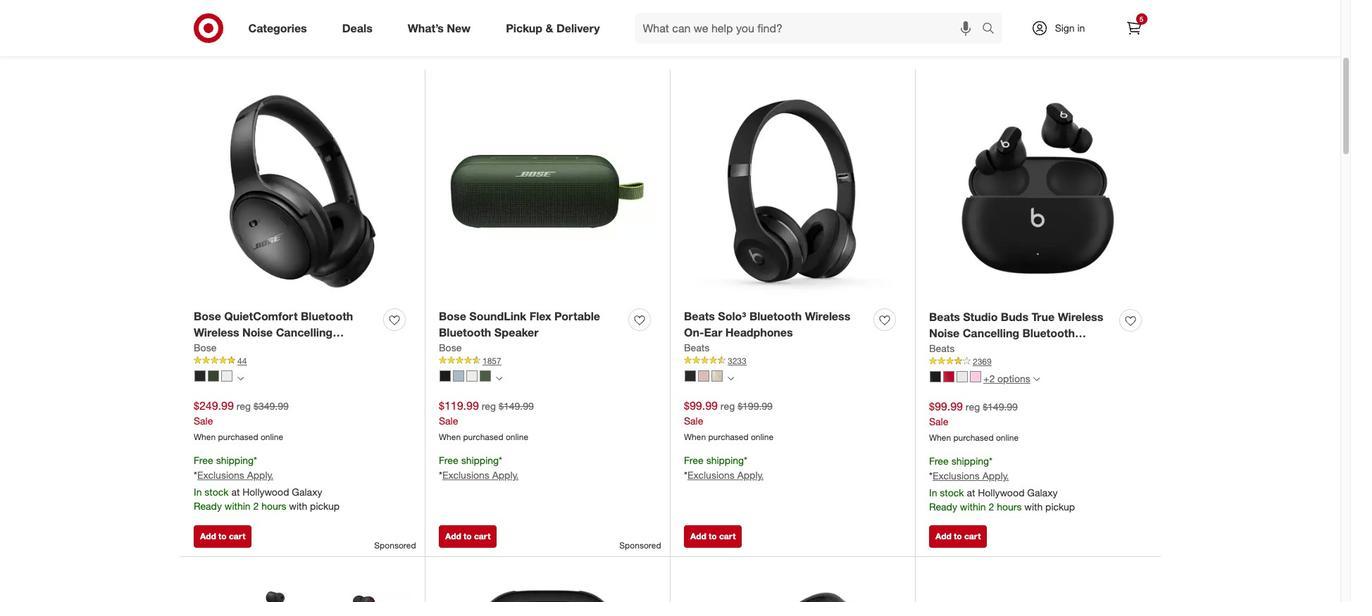 Task type: describe. For each thing, give the bounding box(es) containing it.
add for beats solo³ bluetooth wireless on-ear headphones
[[691, 531, 707, 542]]

1857 link
[[439, 355, 656, 367]]

free down $249.99 reg $349.99 sale when purchased online
[[194, 455, 213, 467]]

deals link
[[330, 13, 390, 44]]

black image for $249.99
[[195, 371, 206, 382]]

with for exclusions apply. link under '$99.99 reg $149.99 sale when purchased online'
[[1025, 501, 1043, 513]]

bose quietcomfort bluetooth wireless noise cancelling headphones
[[194, 309, 353, 356]]

$199.99
[[738, 400, 773, 412]]

bluetooth inside beats studio buds true wireless noise cancelling bluetooth earbuds
[[1023, 326, 1076, 340]]

apply. down $99.99 reg $199.99 sale when purchased online on the right of page
[[738, 470, 764, 482]]

sale for bose quietcomfort bluetooth wireless noise cancelling headphones
[[194, 415, 213, 427]]

buds
[[1002, 310, 1029, 324]]

+2
[[984, 373, 995, 385]]

5
[[1140, 15, 1144, 23]]

free down $99.99 reg $199.99 sale when purchased online on the right of page
[[684, 455, 704, 467]]

exclusions down '$99.99 reg $149.99 sale when purchased online'
[[933, 470, 980, 482]]

0 horizontal spatial in
[[194, 487, 202, 499]]

all colors element for $99.99
[[728, 374, 734, 383]]

beats for beats solo³ bluetooth wireless on-ear headphones
[[684, 309, 715, 324]]

cancelling inside beats studio buds true wireless noise cancelling bluetooth earbuds
[[963, 326, 1020, 340]]

sunset pink image
[[971, 372, 982, 383]]

at for exclusions apply. link underneath $249.99 reg $349.99 sale when purchased online
[[232, 487, 240, 499]]

bluetooth inside bose quietcomfort bluetooth wireless noise cancelling headphones
[[301, 309, 353, 324]]

white image
[[467, 371, 478, 382]]

deals
[[342, 21, 373, 35]]

0 horizontal spatial ready
[[194, 501, 222, 513]]

blue image
[[453, 371, 465, 382]]

$119.99
[[439, 399, 479, 413]]

bluetooth inside beats solo³ bluetooth wireless on-ear headphones
[[750, 309, 802, 324]]

exclusions apply. link down $249.99 reg $349.99 sale when purchased online
[[197, 470, 274, 482]]

to for bose quietcomfort bluetooth wireless noise cancelling headphones
[[219, 531, 227, 542]]

rose gold image
[[699, 371, 710, 382]]

pickup & delivery
[[506, 21, 600, 35]]

speaker
[[495, 326, 539, 340]]

What can we help you find? suggestions appear below search field
[[635, 13, 986, 44]]

pickup for exclusions apply. link underneath $249.99 reg $349.99 sale when purchased online
[[310, 501, 340, 513]]

categories link
[[236, 13, 325, 44]]

$149.99 for $119.99
[[499, 400, 534, 412]]

in for shop
[[884, 30, 893, 44]]

white image for $99.99
[[957, 372, 969, 383]]

$99.99 reg $199.99 sale when purchased online
[[684, 399, 774, 442]]

headphones for quietcomfort
[[194, 342, 261, 356]]

sale for bose soundlink flex portable bluetooth speaker
[[439, 415, 458, 427]]

1 free shipping * * exclusions apply. from the left
[[439, 455, 519, 482]]

bose quietcomfort bluetooth wireless noise cancelling headphones link
[[194, 309, 378, 356]]

sponsored for bose quietcomfort bluetooth wireless noise cancelling headphones
[[375, 540, 416, 551]]

search button
[[976, 13, 1010, 47]]

categories
[[248, 21, 307, 35]]

44 link
[[194, 355, 411, 367]]

same day delivery
[[963, 30, 1058, 44]]

add for beats studio buds true wireless noise cancelling bluetooth earbuds
[[936, 531, 952, 542]]

add to cart for beats studio buds true wireless noise cancelling bluetooth earbuds
[[936, 531, 981, 542]]

same
[[963, 30, 992, 44]]

all colors image for $119.99
[[496, 376, 503, 382]]

1 horizontal spatial ready
[[930, 501, 958, 513]]

add to cart for bose quietcomfort bluetooth wireless noise cancelling headphones
[[200, 531, 246, 542]]

bose soundlink flex portable bluetooth speaker link
[[439, 309, 623, 341]]

3233 link
[[684, 355, 902, 367]]

free down $119.99 reg $149.99 sale when purchased online
[[439, 455, 459, 467]]

pickup for exclusions apply. link under '$99.99 reg $149.99 sale when purchased online'
[[1046, 501, 1076, 513]]

2 free shipping * * exclusions apply. from the left
[[684, 455, 764, 482]]

what's
[[408, 21, 444, 35]]

beats link for ear
[[684, 341, 710, 355]]

free shipping * * exclusions apply. in stock at  hollywood galaxy ready within 2 hours with pickup for exclusions apply. link underneath $249.99 reg $349.99 sale when purchased online
[[194, 455, 340, 513]]

shipping down '$99.99 reg $149.99 sale when purchased online'
[[952, 456, 990, 468]]

with for exclusions apply. link underneath $249.99 reg $349.99 sale when purchased online
[[289, 501, 307, 513]]

bose inside bose soundlink flex portable bluetooth speaker
[[439, 309, 467, 324]]

sign in link
[[1020, 13, 1108, 44]]

delivery for pickup & delivery
[[557, 21, 600, 35]]

$99.99 for beats studio buds true wireless noise cancelling bluetooth earbuds
[[930, 400, 964, 414]]

1 horizontal spatial 2
[[989, 501, 995, 513]]

when for bose soundlink flex portable bluetooth speaker
[[439, 432, 461, 442]]

black image for $99.99
[[685, 371, 696, 382]]

new
[[447, 21, 471, 35]]

reg for cancelling
[[237, 400, 251, 412]]

reg for speaker
[[482, 400, 496, 412]]

2369 link
[[930, 356, 1148, 368]]

when for beats solo³ bluetooth wireless on-ear headphones
[[684, 432, 706, 442]]

hollywood for exclusions apply. link underneath $249.99 reg $349.99 sale when purchased online
[[243, 487, 289, 499]]

soundlink
[[470, 309, 527, 324]]

1 horizontal spatial galaxy
[[1028, 487, 1058, 499]]

online for cancelling
[[261, 432, 283, 442]]

white image for $249.99
[[221, 371, 233, 382]]

pickup for pickup
[[779, 30, 814, 44]]

beats for beats link for noise
[[930, 342, 955, 354]]

add for bose quietcomfort bluetooth wireless noise cancelling headphones
[[200, 531, 216, 542]]

add to cart button for bose soundlink flex portable bluetooth speaker
[[439, 526, 497, 548]]

portable
[[555, 309, 601, 324]]

what's new
[[408, 21, 471, 35]]

true
[[1032, 310, 1055, 324]]

black image for $119.99
[[440, 371, 451, 382]]

to for bose soundlink flex portable bluetooth speaker
[[464, 531, 472, 542]]

cart for bose quietcomfort bluetooth wireless noise cancelling headphones
[[229, 531, 246, 542]]

on-
[[684, 326, 704, 340]]

pickup for pickup & delivery
[[506, 21, 543, 35]]

shipping down $99.99 reg $199.99 sale when purchased online on the right of page
[[707, 455, 744, 467]]

800 results
[[189, 26, 273, 46]]

bose link for bose soundlink flex portable bluetooth speaker
[[439, 341, 462, 355]]

bose link for bose quietcomfort bluetooth wireless noise cancelling headphones
[[194, 341, 217, 355]]

3233
[[728, 356, 747, 366]]

beats studio buds true wireless noise cancelling bluetooth earbuds
[[930, 310, 1104, 356]]

0 horizontal spatial 2
[[253, 501, 259, 513]]

$119.99 reg $149.99 sale when purchased online
[[439, 399, 534, 442]]

all colors + 2 more colors element
[[1034, 375, 1040, 383]]

purchased for cancelling
[[218, 432, 258, 442]]

beats solo³ bluetooth wireless on-ear headphones link
[[684, 309, 868, 341]]

same day delivery button
[[937, 22, 1067, 53]]

bose soundlink flex portable bluetooth speaker
[[439, 309, 601, 340]]

within for exclusions apply. link under '$99.99 reg $149.99 sale when purchased online'
[[961, 501, 987, 513]]

800
[[189, 26, 216, 46]]

pickup & delivery link
[[494, 13, 618, 44]]

sign
[[1056, 22, 1075, 34]]

delivery for same day delivery
[[1017, 30, 1058, 44]]

shop in store button
[[828, 22, 931, 53]]

$249.99 reg $349.99 sale when purchased online
[[194, 399, 289, 442]]

5 link
[[1119, 13, 1150, 44]]

purchased for ear
[[709, 432, 749, 442]]

add to cart button for beats studio buds true wireless noise cancelling bluetooth earbuds
[[930, 526, 988, 548]]

when for bose quietcomfort bluetooth wireless noise cancelling headphones
[[194, 432, 216, 442]]

to for beats studio buds true wireless noise cancelling bluetooth earbuds
[[954, 531, 963, 542]]

$249.99
[[194, 399, 234, 413]]



Task type: locate. For each thing, give the bounding box(es) containing it.
green image
[[208, 371, 219, 382]]

cancelling up 44 link
[[276, 326, 333, 340]]

black image
[[930, 372, 942, 383]]

1 horizontal spatial within
[[961, 501, 987, 513]]

exclusions down $99.99 reg $199.99 sale when purchased online on the right of page
[[688, 470, 735, 482]]

when inside $249.99 reg $349.99 sale when purchased online
[[194, 432, 216, 442]]

0 horizontal spatial headphones
[[194, 342, 261, 356]]

3 add from the left
[[691, 531, 707, 542]]

day
[[995, 30, 1014, 44]]

online inside $99.99 reg $199.99 sale when purchased online
[[751, 432, 774, 442]]

free shipping * * exclusions apply. in stock at  hollywood galaxy ready within 2 hours with pickup down $249.99 reg $349.99 sale when purchased online
[[194, 455, 340, 513]]

1 to from the left
[[219, 531, 227, 542]]

1 horizontal spatial noise
[[930, 326, 960, 340]]

0 horizontal spatial bose link
[[194, 341, 217, 355]]

wireless for beats solo³ bluetooth wireless on-ear headphones
[[805, 309, 851, 324]]

exclusions
[[197, 470, 244, 482], [443, 470, 490, 482], [688, 470, 735, 482], [933, 470, 980, 482]]

wireless inside beats studio buds true wireless noise cancelling bluetooth earbuds
[[1059, 310, 1104, 324]]

exclusions apply. link down '$99.99 reg $149.99 sale when purchased online'
[[933, 470, 1010, 482]]

0 horizontal spatial hollywood
[[243, 487, 289, 499]]

delivery right day
[[1017, 30, 1058, 44]]

beats up the earbuds
[[930, 310, 961, 324]]

beats
[[684, 309, 715, 324], [930, 310, 961, 324], [684, 342, 710, 354], [930, 342, 955, 354]]

$99.99 down rose gold image
[[684, 399, 718, 413]]

noise up the earbuds
[[930, 326, 960, 340]]

bluetooth inside bose soundlink flex portable bluetooth speaker
[[439, 326, 492, 340]]

cancelling
[[276, 326, 333, 340], [963, 326, 1020, 340]]

cart
[[229, 531, 246, 542], [474, 531, 491, 542], [720, 531, 736, 542], [965, 531, 981, 542]]

reg inside $119.99 reg $149.99 sale when purchased online
[[482, 400, 496, 412]]

3 add to cart from the left
[[691, 531, 736, 542]]

reg inside $249.99 reg $349.99 sale when purchased online
[[237, 400, 251, 412]]

shipping button
[[1073, 22, 1153, 53]]

what's new link
[[396, 13, 489, 44]]

noise inside beats studio buds true wireless noise cancelling bluetooth earbuds
[[930, 326, 960, 340]]

beats link up black image
[[930, 342, 955, 356]]

black image
[[195, 371, 206, 382], [440, 371, 451, 382], [685, 371, 696, 382]]

online for ear
[[751, 432, 774, 442]]

0 horizontal spatial noise
[[242, 326, 273, 340]]

at
[[232, 487, 240, 499], [967, 487, 976, 499]]

4 add from the left
[[936, 531, 952, 542]]

reg for noise
[[966, 401, 981, 413]]

beats solo³ bluetooth wireless on-ear headphones image
[[684, 84, 902, 301], [684, 84, 902, 301]]

apply. down $119.99 reg $149.99 sale when purchased online
[[493, 470, 519, 482]]

1 all colors element from the left
[[238, 374, 244, 383]]

+2 options
[[984, 373, 1031, 385]]

reg left $349.99
[[237, 400, 251, 412]]

all colors image
[[238, 376, 244, 382], [496, 376, 503, 382]]

bluetooth up 44 link
[[301, 309, 353, 324]]

bluetooth down true
[[1023, 326, 1076, 340]]

apply.
[[247, 470, 274, 482], [493, 470, 519, 482], [738, 470, 764, 482], [983, 470, 1010, 482]]

when down $119.99
[[439, 432, 461, 442]]

online inside '$99.99 reg $149.99 sale when purchased online'
[[997, 433, 1019, 443]]

purchased
[[218, 432, 258, 442], [463, 432, 504, 442], [709, 432, 749, 442], [954, 433, 994, 443]]

beats flex all-day bluetooth wireless earphones image
[[194, 571, 411, 603], [194, 571, 411, 603]]

2 sponsored from the left
[[620, 540, 662, 551]]

1 horizontal spatial bose link
[[439, 341, 462, 355]]

1 horizontal spatial in
[[1078, 22, 1086, 34]]

4 to from the left
[[954, 531, 963, 542]]

2 add to cart button from the left
[[439, 526, 497, 548]]

44
[[238, 356, 247, 366]]

0 horizontal spatial pickup
[[506, 21, 543, 35]]

in right sign in the top right of the page
[[1078, 22, 1086, 34]]

0 horizontal spatial $149.99
[[499, 400, 534, 412]]

online inside $119.99 reg $149.99 sale when purchased online
[[506, 432, 529, 442]]

headphones inside bose quietcomfort bluetooth wireless noise cancelling headphones
[[194, 342, 261, 356]]

+2 options button
[[924, 368, 1047, 390]]

jbl tune 760 active noise canceling over-ear bluetooth wireless headphones - black image
[[684, 571, 902, 603], [684, 571, 902, 603]]

reg down sunset pink icon
[[966, 401, 981, 413]]

sale down black image
[[930, 416, 949, 428]]

0 horizontal spatial in
[[884, 30, 893, 44]]

1 horizontal spatial delivery
[[1017, 30, 1058, 44]]

flex
[[530, 309, 552, 324]]

sale for beats studio buds true wireless noise cancelling bluetooth earbuds
[[930, 416, 949, 428]]

quietcomfort
[[224, 309, 298, 324]]

3 black image from the left
[[685, 371, 696, 382]]

noise down "quietcomfort"
[[242, 326, 273, 340]]

1857
[[483, 356, 502, 366]]

0 horizontal spatial stock
[[205, 487, 229, 499]]

purchased inside '$99.99 reg $149.99 sale when purchased online'
[[954, 433, 994, 443]]

bose soundlink flex portable bluetooth speaker image
[[439, 84, 656, 301], [439, 84, 656, 301]]

1 add to cart from the left
[[200, 531, 246, 542]]

online for speaker
[[506, 432, 529, 442]]

sale
[[194, 415, 213, 427], [439, 415, 458, 427], [684, 415, 704, 427], [930, 416, 949, 428]]

beats inside beats solo³ bluetooth wireless on-ear headphones
[[684, 309, 715, 324]]

$149.99 down 1857
[[499, 400, 534, 412]]

add
[[200, 531, 216, 542], [445, 531, 462, 542], [691, 531, 707, 542], [936, 531, 952, 542]]

purchased down +2 options dropdown button
[[954, 433, 994, 443]]

0 horizontal spatial free shipping * * exclusions apply.
[[439, 455, 519, 482]]

$149.99 inside '$99.99 reg $149.99 sale when purchased online'
[[983, 401, 1018, 413]]

purchased down $249.99
[[218, 432, 258, 442]]

1 horizontal spatial white image
[[957, 372, 969, 383]]

cart for beats studio buds true wireless noise cancelling bluetooth earbuds
[[965, 531, 981, 542]]

0 horizontal spatial $99.99
[[684, 399, 718, 413]]

add for bose soundlink flex portable bluetooth speaker
[[445, 531, 462, 542]]

bluetooth down soundlink
[[439, 326, 492, 340]]

hollywood for exclusions apply. link under '$99.99 reg $149.99 sale when purchased online'
[[979, 487, 1025, 499]]

bose up green image
[[194, 342, 217, 354]]

headphones for solo³
[[726, 326, 793, 340]]

when inside $119.99 reg $149.99 sale when purchased online
[[439, 432, 461, 442]]

add to cart for bose soundlink flex portable bluetooth speaker
[[445, 531, 491, 542]]

black image left rose gold image
[[685, 371, 696, 382]]

3 all colors element from the left
[[728, 374, 734, 383]]

shipping
[[1099, 30, 1144, 44]]

headphones
[[726, 326, 793, 340], [194, 342, 261, 356]]

1 horizontal spatial $149.99
[[983, 401, 1018, 413]]

$149.99 for $99.99
[[983, 401, 1018, 413]]

free shipping * * exclusions apply. in stock at  hollywood galaxy ready within 2 hours with pickup for exclusions apply. link under '$99.99 reg $149.99 sale when purchased online'
[[930, 456, 1076, 513]]

delivery
[[557, 21, 600, 35], [1017, 30, 1058, 44]]

all colors image
[[728, 376, 734, 382]]

0 horizontal spatial with
[[289, 501, 307, 513]]

purchased inside $119.99 reg $149.99 sale when purchased online
[[463, 432, 504, 442]]

3 to from the left
[[709, 531, 717, 542]]

1 horizontal spatial beats link
[[930, 342, 955, 356]]

1 horizontal spatial $99.99
[[930, 400, 964, 414]]

search
[[976, 22, 1010, 36]]

delivery inside button
[[1017, 30, 1058, 44]]

white image
[[221, 371, 233, 382], [957, 372, 969, 383]]

1 horizontal spatial all colors image
[[496, 376, 503, 382]]

1 horizontal spatial pickup
[[1046, 501, 1076, 513]]

apply. down '$99.99 reg $149.99 sale when purchased online'
[[983, 470, 1010, 482]]

headphones down solo³
[[726, 326, 793, 340]]

0 horizontal spatial all colors element
[[238, 374, 244, 383]]

stock
[[205, 487, 229, 499], [941, 487, 965, 499]]

1 horizontal spatial at
[[967, 487, 976, 499]]

free shipping * * exclusions apply. down $119.99 reg $149.99 sale when purchased online
[[439, 455, 519, 482]]

beats fit pro true wireless bluetooth earbuds image
[[439, 571, 656, 603], [439, 571, 656, 603]]

in
[[194, 487, 202, 499], [930, 487, 938, 499]]

pickup inside button
[[779, 30, 814, 44]]

pickup button
[[753, 22, 823, 53]]

studio
[[964, 310, 998, 324]]

*
[[254, 455, 257, 467], [499, 455, 503, 467], [744, 455, 748, 467], [990, 456, 993, 468], [194, 470, 197, 482], [439, 470, 443, 482], [684, 470, 688, 482], [930, 470, 933, 482]]

purchased down $199.99
[[709, 432, 749, 442]]

beats studio buds true wireless noise cancelling bluetooth earbuds link
[[930, 309, 1114, 356]]

pickup
[[310, 501, 340, 513], [1046, 501, 1076, 513]]

1 horizontal spatial sponsored
[[620, 540, 662, 551]]

headphones inside beats solo³ bluetooth wireless on-ear headphones
[[726, 326, 793, 340]]

$99.99 inside $99.99 reg $199.99 sale when purchased online
[[684, 399, 718, 413]]

bose link up green image
[[194, 341, 217, 355]]

when down $249.99
[[194, 432, 216, 442]]

0 horizontal spatial within
[[225, 501, 251, 513]]

delivery right & in the left top of the page
[[557, 21, 600, 35]]

exclusions apply. link
[[197, 470, 274, 482], [443, 470, 519, 482], [688, 470, 764, 482], [933, 470, 1010, 482]]

$149.99 down +2 options
[[983, 401, 1018, 413]]

0 horizontal spatial wireless
[[194, 326, 239, 340]]

beats link
[[684, 341, 710, 355], [930, 342, 955, 356]]

1 vertical spatial headphones
[[194, 342, 261, 356]]

2 cart from the left
[[474, 531, 491, 542]]

add to cart button for bose quietcomfort bluetooth wireless noise cancelling headphones
[[194, 526, 252, 548]]

bose left soundlink
[[439, 309, 467, 324]]

2369
[[973, 356, 992, 367]]

1 horizontal spatial headphones
[[726, 326, 793, 340]]

bose up blue image
[[439, 342, 462, 354]]

results
[[220, 26, 273, 46]]

$99.99 for beats solo³ bluetooth wireless on-ear headphones
[[684, 399, 718, 413]]

2 all colors image from the left
[[496, 376, 503, 382]]

2 to from the left
[[464, 531, 472, 542]]

sale for beats solo³ bluetooth wireless on-ear headphones
[[684, 415, 704, 427]]

when inside $99.99 reg $199.99 sale when purchased online
[[684, 432, 706, 442]]

1 horizontal spatial in
[[930, 487, 938, 499]]

sale down rose gold image
[[684, 415, 704, 427]]

&
[[546, 21, 554, 35]]

cancelling down studio
[[963, 326, 1020, 340]]

4 cart from the left
[[965, 531, 981, 542]]

exclusions apply. link down $119.99 reg $149.99 sale when purchased online
[[443, 470, 519, 482]]

wireless right true
[[1059, 310, 1104, 324]]

shop
[[854, 30, 881, 44]]

reg for ear
[[721, 400, 735, 412]]

wireless inside bose quietcomfort bluetooth wireless noise cancelling headphones
[[194, 326, 239, 340]]

to
[[219, 531, 227, 542], [464, 531, 472, 542], [709, 531, 717, 542], [954, 531, 963, 542]]

cart for bose soundlink flex portable bluetooth speaker
[[474, 531, 491, 542]]

2 bose link from the left
[[439, 341, 462, 355]]

all colors + 2 more colors image
[[1034, 377, 1040, 383]]

1 horizontal spatial all colors element
[[496, 374, 503, 383]]

store
[[896, 30, 922, 44]]

purchased for speaker
[[463, 432, 504, 442]]

shipping down $249.99 reg $349.99 sale when purchased online
[[216, 455, 254, 467]]

beats inside beats studio buds true wireless noise cancelling bluetooth earbuds
[[930, 310, 961, 324]]

bluetooth right solo³
[[750, 309, 802, 324]]

cart for beats solo³ bluetooth wireless on-ear headphones
[[720, 531, 736, 542]]

3 cart from the left
[[720, 531, 736, 542]]

purchased down $119.99
[[463, 432, 504, 442]]

black image left blue image
[[440, 371, 451, 382]]

in for sign
[[1078, 22, 1086, 34]]

wireless up 3233 'link'
[[805, 309, 851, 324]]

all colors element
[[238, 374, 244, 383], [496, 374, 503, 383], [728, 374, 734, 383]]

$99.99 inside '$99.99 reg $149.99 sale when purchased online'
[[930, 400, 964, 414]]

within
[[225, 501, 251, 513], [961, 501, 987, 513]]

noise inside bose quietcomfort bluetooth wireless noise cancelling headphones
[[242, 326, 273, 340]]

white image right green image
[[221, 371, 233, 382]]

add to cart for beats solo³ bluetooth wireless on-ear headphones
[[691, 531, 736, 542]]

black image left green image
[[195, 371, 206, 382]]

0 horizontal spatial sponsored
[[375, 540, 416, 551]]

add to cart button for beats solo³ bluetooth wireless on-ear headphones
[[684, 526, 742, 548]]

add to cart button
[[194, 526, 252, 548], [439, 526, 497, 548], [684, 526, 742, 548], [930, 526, 988, 548]]

bose link up blue image
[[439, 341, 462, 355]]

wireless up the 44
[[194, 326, 239, 340]]

shop in store
[[854, 30, 922, 44]]

sign in
[[1056, 22, 1086, 34]]

shipping down $119.99 reg $149.99 sale when purchased online
[[461, 455, 499, 467]]

2 horizontal spatial all colors element
[[728, 374, 734, 383]]

within for exclusions apply. link underneath $249.99 reg $349.99 sale when purchased online
[[225, 501, 251, 513]]

online
[[261, 432, 283, 442], [506, 432, 529, 442], [751, 432, 774, 442], [997, 433, 1019, 443]]

2 black image from the left
[[440, 371, 451, 382]]

4 add to cart from the left
[[936, 531, 981, 542]]

2 horizontal spatial wireless
[[1059, 310, 1104, 324]]

add to cart
[[200, 531, 246, 542], [445, 531, 491, 542], [691, 531, 736, 542], [936, 531, 981, 542]]

ear
[[704, 326, 723, 340]]

all colors element right green icon
[[496, 374, 503, 383]]

wireless inside beats solo³ bluetooth wireless on-ear headphones
[[805, 309, 851, 324]]

sale down $249.99
[[194, 415, 213, 427]]

beats for beats link associated with ear
[[684, 342, 710, 354]]

ready
[[194, 501, 222, 513], [930, 501, 958, 513]]

white image left sunset pink icon
[[957, 372, 969, 383]]

0 horizontal spatial galaxy
[[292, 487, 322, 499]]

options
[[998, 373, 1031, 385]]

green image
[[480, 371, 491, 382]]

when
[[194, 432, 216, 442], [439, 432, 461, 442], [684, 432, 706, 442], [930, 433, 952, 443]]

1 horizontal spatial cancelling
[[963, 326, 1020, 340]]

1 horizontal spatial stock
[[941, 487, 965, 499]]

beats down on-
[[684, 342, 710, 354]]

reg inside $99.99 reg $199.99 sale when purchased online
[[721, 400, 735, 412]]

4 add to cart button from the left
[[930, 526, 988, 548]]

beats for beats studio buds true wireless noise cancelling bluetooth earbuds
[[930, 310, 961, 324]]

exclusions down $249.99 reg $349.99 sale when purchased online
[[197, 470, 244, 482]]

hollywood
[[243, 487, 289, 499], [979, 487, 1025, 499]]

0 horizontal spatial free shipping * * exclusions apply. in stock at  hollywood galaxy ready within 2 hours with pickup
[[194, 455, 340, 513]]

1 horizontal spatial free shipping * * exclusions apply.
[[684, 455, 764, 482]]

$99.99
[[684, 399, 718, 413], [930, 400, 964, 414]]

beats solo³ bluetooth wireless on-ear headphones
[[684, 309, 851, 340]]

0 horizontal spatial at
[[232, 487, 240, 499]]

cancelling inside bose quietcomfort bluetooth wireless noise cancelling headphones
[[276, 326, 333, 340]]

exclusions apply. link down $99.99 reg $199.99 sale when purchased online on the right of page
[[688, 470, 764, 482]]

1 horizontal spatial hours
[[998, 501, 1022, 513]]

3 add to cart button from the left
[[684, 526, 742, 548]]

sale inside '$99.99 reg $149.99 sale when purchased online'
[[930, 416, 949, 428]]

$99.99 down beats red "image"
[[930, 400, 964, 414]]

when down rose gold image
[[684, 432, 706, 442]]

shipping
[[216, 455, 254, 467], [461, 455, 499, 467], [707, 455, 744, 467], [952, 456, 990, 468]]

$349.99
[[254, 400, 289, 412]]

beats link down on-
[[684, 341, 710, 355]]

bose left "quietcomfort"
[[194, 309, 221, 324]]

free shipping * * exclusions apply.
[[439, 455, 519, 482], [684, 455, 764, 482]]

in
[[1078, 22, 1086, 34], [884, 30, 893, 44]]

online inside $249.99 reg $349.99 sale when purchased online
[[261, 432, 283, 442]]

free down '$99.99 reg $149.99 sale when purchased online'
[[930, 456, 949, 468]]

2 add from the left
[[445, 531, 462, 542]]

all colors image right green icon
[[496, 376, 503, 382]]

0 horizontal spatial delivery
[[557, 21, 600, 35]]

1 all colors image from the left
[[238, 376, 244, 382]]

beats link for noise
[[930, 342, 955, 356]]

reg inside '$99.99 reg $149.99 sale when purchased online'
[[966, 401, 981, 413]]

bose quietcomfort bluetooth wireless noise cancelling headphones image
[[194, 84, 411, 301], [194, 84, 411, 301]]

purchased inside $99.99 reg $199.99 sale when purchased online
[[709, 432, 749, 442]]

bose inside bose quietcomfort bluetooth wireless noise cancelling headphones
[[194, 309, 221, 324]]

in inside 'button'
[[884, 30, 893, 44]]

with
[[289, 501, 307, 513], [1025, 501, 1043, 513]]

0 horizontal spatial cancelling
[[276, 326, 333, 340]]

purchased for noise
[[954, 433, 994, 443]]

when for beats studio buds true wireless noise cancelling bluetooth earbuds
[[930, 433, 952, 443]]

0 horizontal spatial white image
[[221, 371, 233, 382]]

online for noise
[[997, 433, 1019, 443]]

beats up on-
[[684, 309, 715, 324]]

bose link
[[194, 341, 217, 355], [439, 341, 462, 355]]

all colors image for $249.99
[[238, 376, 244, 382]]

earbuds
[[930, 342, 975, 356]]

all colors element for $119.99
[[496, 374, 503, 383]]

at for exclusions apply. link under '$99.99 reg $149.99 sale when purchased online'
[[967, 487, 976, 499]]

when inside '$99.99 reg $149.99 sale when purchased online'
[[930, 433, 952, 443]]

1 horizontal spatial black image
[[440, 371, 451, 382]]

headphones up green image
[[194, 342, 261, 356]]

free shipping * * exclusions apply. in stock at  hollywood galaxy ready within 2 hours with pickup down '$99.99 reg $149.99 sale when purchased online'
[[930, 456, 1076, 513]]

all colors element down the 44
[[238, 374, 244, 383]]

0 horizontal spatial beats link
[[684, 341, 710, 355]]

apply. down $249.99 reg $349.99 sale when purchased online
[[247, 470, 274, 482]]

sale inside $99.99 reg $199.99 sale when purchased online
[[684, 415, 704, 427]]

beats up black image
[[930, 342, 955, 354]]

1 black image from the left
[[195, 371, 206, 382]]

0 horizontal spatial black image
[[195, 371, 206, 382]]

galaxy
[[292, 487, 322, 499], [1028, 487, 1058, 499]]

all colors element for $249.99
[[238, 374, 244, 383]]

gold image
[[712, 371, 723, 382]]

sale inside $249.99 reg $349.99 sale when purchased online
[[194, 415, 213, 427]]

$149.99 inside $119.99 reg $149.99 sale when purchased online
[[499, 400, 534, 412]]

1 sponsored from the left
[[375, 540, 416, 551]]

to for beats solo³ bluetooth wireless on-ear headphones
[[709, 531, 717, 542]]

2 horizontal spatial black image
[[685, 371, 696, 382]]

free
[[194, 455, 213, 467], [439, 455, 459, 467], [684, 455, 704, 467], [930, 456, 949, 468]]

noise
[[242, 326, 273, 340], [930, 326, 960, 340]]

sale down $119.99
[[439, 415, 458, 427]]

1 horizontal spatial hollywood
[[979, 487, 1025, 499]]

purchased inside $249.99 reg $349.99 sale when purchased online
[[218, 432, 258, 442]]

1 bose link from the left
[[194, 341, 217, 355]]

0 horizontal spatial all colors image
[[238, 376, 244, 382]]

exclusions down $119.99 reg $149.99 sale when purchased online
[[443, 470, 490, 482]]

2
[[253, 501, 259, 513], [989, 501, 995, 513]]

reg
[[237, 400, 251, 412], [482, 400, 496, 412], [721, 400, 735, 412], [966, 401, 981, 413]]

1 horizontal spatial pickup
[[779, 30, 814, 44]]

free shipping * * exclusions apply. down $99.99 reg $199.99 sale when purchased online on the right of page
[[684, 455, 764, 482]]

1 horizontal spatial wireless
[[805, 309, 851, 324]]

beats red image
[[944, 372, 955, 383]]

beats studio buds true wireless noise cancelling bluetooth earbuds image
[[930, 84, 1148, 301], [930, 84, 1148, 301]]

reg down green icon
[[482, 400, 496, 412]]

solo³
[[718, 309, 747, 324]]

reg down all colors image
[[721, 400, 735, 412]]

bose
[[194, 309, 221, 324], [439, 309, 467, 324], [194, 342, 217, 354], [439, 342, 462, 354]]

0 horizontal spatial hours
[[262, 501, 286, 513]]

all colors image down the 44
[[238, 376, 244, 382]]

1 add to cart button from the left
[[194, 526, 252, 548]]

all colors element right gold image
[[728, 374, 734, 383]]

1 add from the left
[[200, 531, 216, 542]]

wireless for bose quietcomfort bluetooth wireless noise cancelling headphones
[[194, 326, 239, 340]]

when down black image
[[930, 433, 952, 443]]

hours
[[262, 501, 286, 513], [998, 501, 1022, 513]]

1 horizontal spatial with
[[1025, 501, 1043, 513]]

$99.99 reg $149.99 sale when purchased online
[[930, 400, 1019, 443]]

1 horizontal spatial free shipping * * exclusions apply. in stock at  hollywood galaxy ready within 2 hours with pickup
[[930, 456, 1076, 513]]

pickup
[[506, 21, 543, 35], [779, 30, 814, 44]]

0 horizontal spatial pickup
[[310, 501, 340, 513]]

1 cart from the left
[[229, 531, 246, 542]]

bose quietcomfort ultra bluetooth wireless noise cancelling headphones image
[[930, 571, 1148, 603], [930, 571, 1148, 603]]

0 vertical spatial headphones
[[726, 326, 793, 340]]

in left store
[[884, 30, 893, 44]]

2 add to cart from the left
[[445, 531, 491, 542]]

2 all colors element from the left
[[496, 374, 503, 383]]

sale inside $119.99 reg $149.99 sale when purchased online
[[439, 415, 458, 427]]

sponsored for bose soundlink flex portable bluetooth speaker
[[620, 540, 662, 551]]



Task type: vqa. For each thing, say whether or not it's contained in the screenshot.
in for Sign
yes



